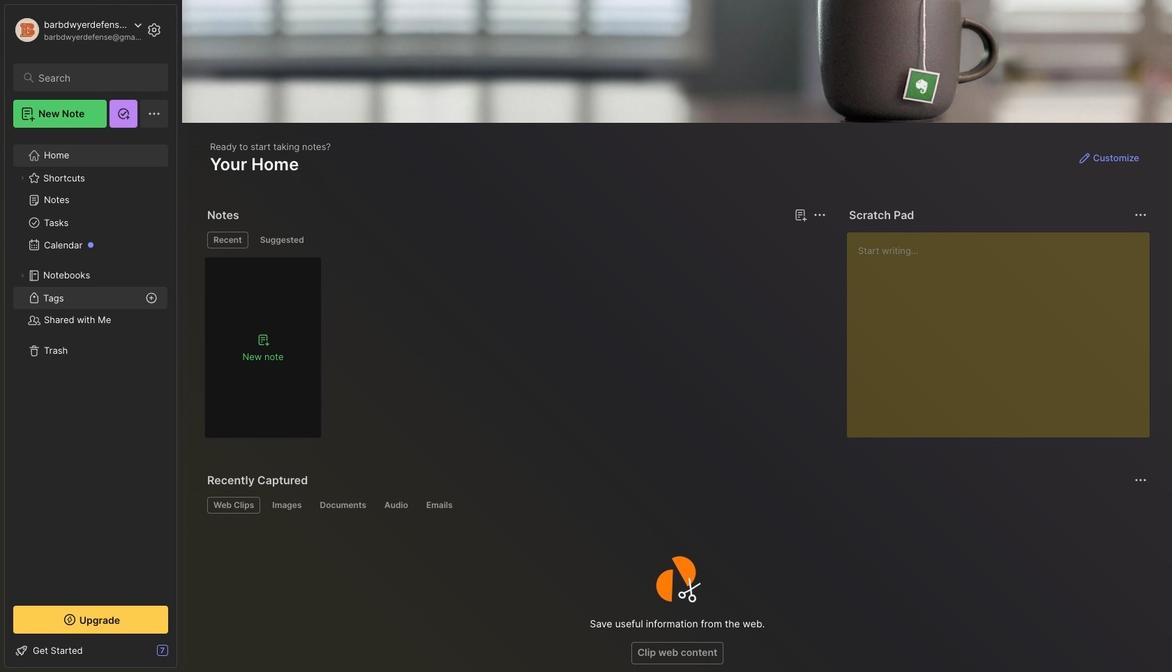 Task type: describe. For each thing, give the bounding box(es) containing it.
2 more actions field from the top
[[1131, 470, 1151, 490]]

1 more actions field from the top
[[1131, 205, 1151, 225]]

tree inside main element
[[5, 136, 177, 593]]

Start writing… text field
[[858, 232, 1149, 426]]

1 tab list from the top
[[207, 232, 824, 248]]

click to collapse image
[[176, 646, 187, 663]]

2 tab list from the top
[[207, 497, 1145, 514]]

2 more actions image from the top
[[1133, 472, 1149, 488]]



Task type: locate. For each thing, give the bounding box(es) containing it.
tab
[[207, 232, 248, 248], [254, 232, 310, 248], [207, 497, 261, 514], [266, 497, 308, 514], [314, 497, 373, 514], [378, 497, 414, 514], [420, 497, 459, 514]]

1 vertical spatial tab list
[[207, 497, 1145, 514]]

Account field
[[13, 16, 142, 44]]

0 vertical spatial more actions field
[[1131, 205, 1151, 225]]

Help and Learning task checklist field
[[5, 639, 177, 662]]

tab list
[[207, 232, 824, 248], [207, 497, 1145, 514]]

tree
[[5, 136, 177, 593]]

0 vertical spatial tab list
[[207, 232, 824, 248]]

settings image
[[146, 22, 163, 38]]

0 vertical spatial more actions image
[[1133, 207, 1149, 223]]

None search field
[[38, 69, 156, 86]]

Search text field
[[38, 71, 156, 84]]

1 vertical spatial more actions image
[[1133, 472, 1149, 488]]

1 vertical spatial more actions field
[[1131, 470, 1151, 490]]

More actions field
[[1131, 205, 1151, 225], [1131, 470, 1151, 490]]

more actions image
[[1133, 207, 1149, 223], [1133, 472, 1149, 488]]

none search field inside main element
[[38, 69, 156, 86]]

1 more actions image from the top
[[1133, 207, 1149, 223]]

expand notebooks image
[[18, 271, 27, 280]]

main element
[[0, 0, 181, 672]]



Task type: vqa. For each thing, say whether or not it's contained in the screenshot.
1st More Actions "image" from the bottom of the page
yes



